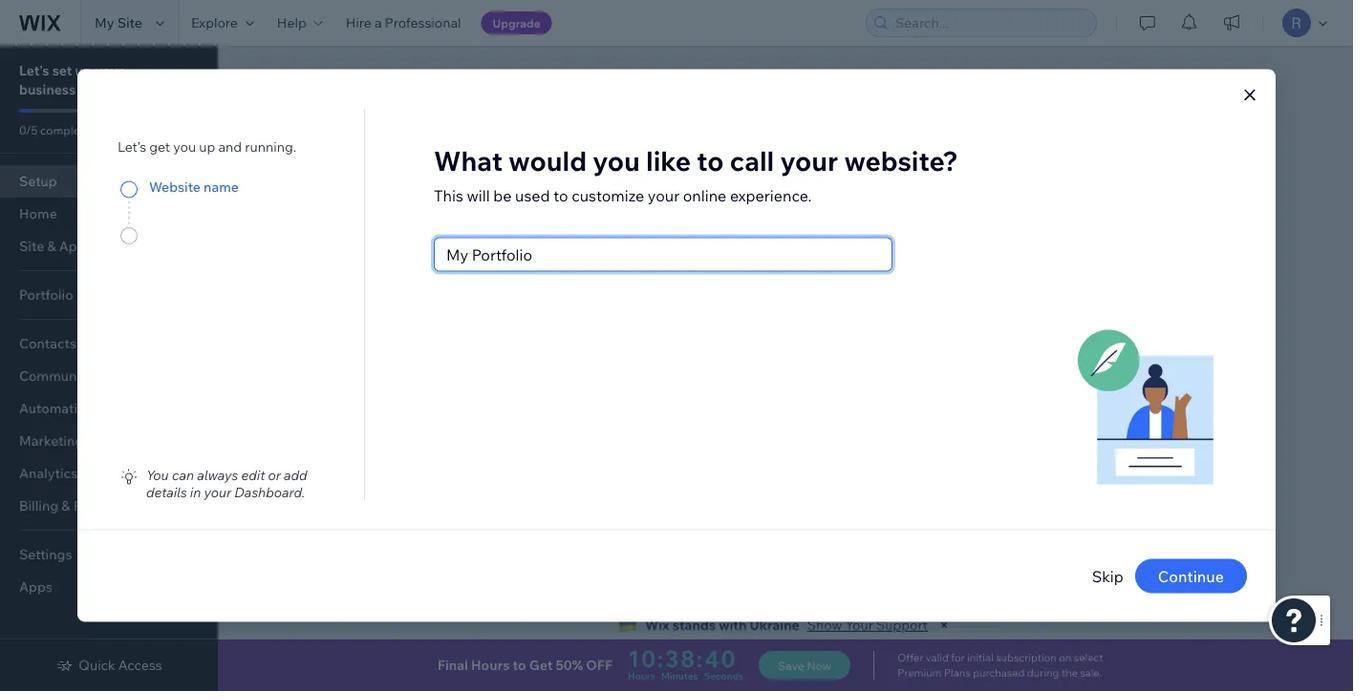 Task type: locate. For each thing, give the bounding box(es) containing it.
final hours to get 50% off
[[438, 658, 613, 674]]

premium
[[898, 667, 942, 681]]

2 vertical spatial site
[[1182, 486, 1207, 502]]

business inside let's set up your business
[[19, 81, 76, 98]]

on
[[1059, 652, 1072, 665]]

0/5 completed
[[19, 123, 98, 137], [944, 156, 1023, 171]]

purchased
[[973, 667, 1025, 681]]

0 vertical spatial completed
[[40, 123, 98, 137]]

welcome, ruby
[[315, 69, 513, 103]]

50%
[[556, 658, 583, 674]]

0 horizontal spatial 0/5
[[19, 123, 38, 137]]

will
[[467, 186, 490, 205]]

help
[[277, 14, 307, 31]]

you up customize
[[593, 144, 640, 178]]

set inside let's set up your business
[[52, 62, 72, 79]]

or
[[268, 467, 281, 484]]

let's set up your business down my on the left
[[19, 62, 124, 98]]

select
[[1074, 652, 1104, 665]]

0 vertical spatial business
[[19, 81, 76, 98]]

1 horizontal spatial you
[[593, 144, 640, 178]]

0 horizontal spatial set
[[52, 62, 72, 79]]

completed right 'website?'
[[965, 156, 1023, 171]]

1 vertical spatial completed
[[965, 156, 1023, 171]]

hours left minutes on the bottom of page
[[628, 670, 656, 682]]

0/5 completed inside sidebar element
[[19, 123, 98, 137]]

1 horizontal spatial hours
[[628, 670, 656, 682]]

business up setup
[[19, 81, 76, 98]]

update
[[376, 225, 422, 241]]

let's set up your business
[[19, 62, 124, 98], [338, 152, 549, 174]]

0 vertical spatial 0/5 completed
[[19, 123, 98, 137]]

you right get
[[173, 138, 196, 155]]

home link
[[0, 198, 218, 230]]

1 horizontal spatial site
[[1182, 486, 1207, 502]]

1 vertical spatial a
[[433, 276, 441, 293]]

0 vertical spatial site
[[117, 14, 142, 31]]

let's
[[118, 138, 146, 155]]

0 horizontal spatial let's set up your business
[[19, 62, 124, 98]]

you
[[173, 138, 196, 155], [593, 144, 640, 178]]

business up be
[[476, 152, 549, 174]]

0 horizontal spatial completed
[[40, 123, 98, 137]]

0 horizontal spatial hours
[[471, 658, 510, 674]]

1 vertical spatial 0/5 completed
[[944, 156, 1023, 171]]

edit
[[241, 467, 265, 484]]

completed up setup
[[40, 123, 98, 137]]

let's inside let's set up your business
[[19, 62, 49, 79]]

connect
[[376, 276, 430, 293]]

site inside button
[[1182, 486, 1207, 502]]

0 horizontal spatial to
[[513, 658, 526, 674]]

continue button
[[1135, 560, 1247, 594]]

hours right final
[[471, 658, 510, 674]]

to up online
[[697, 144, 724, 178]]

0 vertical spatial a
[[375, 14, 382, 31]]

1 vertical spatial design
[[1135, 486, 1179, 502]]

explore
[[191, 14, 238, 31]]

up inside let's set up your business
[[75, 62, 92, 79]]

to left get at the bottom left of page
[[513, 658, 526, 674]]

let's set up your business up this
[[338, 152, 549, 174]]

this
[[434, 186, 463, 205]]

hours inside 10:38:40 hours minutes seconds
[[628, 670, 656, 682]]

get
[[149, 138, 170, 155]]

ukraine
[[750, 617, 800, 634]]

valid
[[926, 652, 949, 665]]

0 vertical spatial set
[[52, 62, 72, 79]]

1 horizontal spatial 0/5
[[944, 156, 963, 171]]

quick access button
[[56, 658, 162, 675]]

0 vertical spatial 0/5
[[19, 123, 38, 137]]

site
[[456, 225, 478, 241]]

automations link
[[0, 393, 218, 425]]

your down always
[[204, 484, 231, 501]]

setup
[[19, 173, 57, 190]]

project
[[1162, 432, 1207, 449]]

your down like
[[648, 186, 680, 205]]

and
[[218, 138, 242, 155]]

can
[[172, 467, 194, 484]]

0 horizontal spatial business
[[19, 81, 76, 98]]

connect a custom domain
[[376, 276, 542, 293]]

1 vertical spatial 0/5
[[944, 156, 963, 171]]

0 vertical spatial design site
[[1167, 75, 1239, 91]]

to right used
[[554, 186, 568, 205]]

upgrade
[[493, 16, 541, 30]]

let's set up your business inside sidebar element
[[19, 62, 124, 98]]

2 horizontal spatial up
[[410, 152, 432, 174]]

1 vertical spatial design site
[[1135, 486, 1207, 502]]

skip
[[1092, 567, 1124, 586]]

0/5
[[19, 123, 38, 137], [944, 156, 963, 171]]

1 horizontal spatial let's
[[338, 152, 377, 174]]

1 vertical spatial business
[[476, 152, 549, 174]]

website?
[[844, 144, 958, 178]]

design
[[1167, 75, 1211, 91], [1135, 486, 1179, 502]]

professional
[[385, 14, 461, 31]]

a
[[375, 14, 382, 31], [433, 276, 441, 293]]

help button
[[266, 0, 334, 46]]

your
[[95, 62, 124, 79], [780, 144, 838, 178], [435, 152, 473, 174], [648, 186, 680, 205], [425, 225, 453, 241], [204, 484, 231, 501]]

0 vertical spatial to
[[697, 144, 724, 178]]

0 vertical spatial let's
[[19, 62, 49, 79]]

1 vertical spatial let's
[[338, 152, 377, 174]]

with
[[719, 617, 747, 634]]

a for professional
[[375, 14, 382, 31]]

sale.
[[1080, 667, 1102, 681]]

you inside what would you like to call your website? this will be used to customize your online experience.
[[593, 144, 640, 178]]

update your site type
[[376, 225, 510, 241]]

0 horizontal spatial let's
[[19, 62, 49, 79]]

1 horizontal spatial a
[[433, 276, 441, 293]]

skip button
[[1092, 565, 1124, 588]]

2 horizontal spatial to
[[697, 144, 724, 178]]

0 vertical spatial let's set up your business
[[19, 62, 124, 98]]

2 horizontal spatial site
[[1214, 75, 1239, 91]]

a right hire
[[375, 14, 382, 31]]

0 horizontal spatial a
[[375, 14, 382, 31]]

the
[[1062, 667, 1078, 681]]

1 vertical spatial let's set up your business
[[338, 152, 549, 174]]

0 horizontal spatial 0/5 completed
[[19, 123, 98, 137]]

1 horizontal spatial let's set up your business
[[338, 152, 549, 174]]

0 horizontal spatial up
[[75, 62, 92, 79]]

completed inside sidebar element
[[40, 123, 98, 137]]

up
[[75, 62, 92, 79], [199, 138, 215, 155], [410, 152, 432, 174]]

your inside you can always edit or add details in your dashboard.
[[204, 484, 231, 501]]

your left site
[[425, 225, 453, 241]]

to
[[697, 144, 724, 178], [554, 186, 568, 205], [513, 658, 526, 674]]

business
[[19, 81, 76, 98], [476, 152, 549, 174]]

0 horizontal spatial you
[[173, 138, 196, 155]]

set
[[52, 62, 72, 79], [381, 152, 406, 174]]

1 vertical spatial set
[[381, 152, 406, 174]]

design site
[[1167, 75, 1239, 91], [1135, 486, 1207, 502]]

subscription
[[996, 652, 1057, 665]]

1 horizontal spatial set
[[381, 152, 406, 174]]

1 vertical spatial to
[[554, 186, 568, 205]]

setup link
[[0, 165, 218, 198]]

off
[[586, 658, 613, 674]]

a left custom
[[433, 276, 441, 293]]

your down my on the left
[[95, 62, 124, 79]]

site
[[117, 14, 142, 31], [1214, 75, 1239, 91], [1182, 486, 1207, 502]]



Task type: describe. For each thing, give the bounding box(es) containing it.
final
[[438, 658, 468, 674]]

what would you like to call your website? this will be used to customize your online experience.
[[434, 144, 958, 205]]

experience.
[[730, 186, 812, 205]]

show
[[807, 617, 842, 634]]

call
[[730, 144, 774, 178]]

2 vertical spatial to
[[513, 658, 526, 674]]

hire
[[346, 14, 372, 31]]

website name
[[149, 179, 239, 195]]

initial
[[967, 652, 994, 665]]

type
[[481, 225, 510, 241]]

what
[[434, 144, 503, 178]]

hire a professional
[[346, 14, 461, 31]]

for
[[951, 652, 965, 665]]

Enter the name of your site. field
[[441, 238, 886, 271]]

ruby
[[446, 69, 513, 103]]

like
[[646, 144, 691, 178]]

save now
[[778, 659, 832, 673]]

10:38:40 hours minutes seconds
[[628, 645, 744, 682]]

wix
[[645, 617, 670, 634]]

settings
[[19, 547, 72, 563]]

your up experience. at the top right
[[780, 144, 838, 178]]

seconds
[[704, 670, 744, 682]]

details
[[146, 484, 187, 501]]

save
[[778, 659, 804, 673]]

add
[[1132, 432, 1159, 449]]

minutes
[[661, 670, 698, 682]]

1 vertical spatial site
[[1214, 75, 1239, 91]]

0/5 inside sidebar element
[[19, 123, 38, 137]]

Search... field
[[890, 10, 1091, 36]]

1 horizontal spatial completed
[[965, 156, 1023, 171]]

access
[[118, 658, 162, 674]]

add project
[[1132, 432, 1207, 449]]

1 horizontal spatial 0/5 completed
[[944, 156, 1023, 171]]

10:38:40
[[628, 645, 737, 674]]

stands
[[673, 617, 716, 634]]

0 horizontal spatial site
[[117, 14, 142, 31]]

welcome,
[[315, 69, 440, 103]]

design site button
[[1118, 480, 1224, 508]]

would
[[509, 144, 587, 178]]

design inside button
[[1135, 486, 1179, 502]]

support
[[876, 617, 928, 634]]

offer
[[898, 652, 924, 665]]

design site link
[[1132, 69, 1256, 97]]

get
[[529, 658, 553, 674]]

wix stands with ukraine show your support
[[645, 617, 928, 634]]

let's get you up and running.
[[118, 138, 296, 155]]

hours for final
[[471, 658, 510, 674]]

0 vertical spatial design
[[1167, 75, 1211, 91]]

customize
[[572, 186, 644, 205]]

during
[[1027, 667, 1059, 681]]

hours for 10:38:40
[[628, 670, 656, 682]]

now
[[807, 659, 832, 673]]

plans
[[944, 667, 971, 681]]

your up this
[[435, 152, 473, 174]]

home
[[19, 205, 57, 222]]

website
[[149, 179, 201, 195]]

domain
[[494, 276, 542, 293]]

name
[[204, 179, 239, 195]]

you
[[146, 467, 169, 484]]

offer valid for initial subscription on select premium plans purchased during the sale.
[[898, 652, 1104, 681]]

quick access
[[79, 658, 162, 674]]

my site
[[95, 14, 142, 31]]

settings link
[[0, 539, 218, 572]]

running.
[[245, 138, 296, 155]]

you can always edit or add details in your dashboard.
[[146, 467, 307, 501]]

show your support button
[[807, 617, 928, 635]]

continue
[[1158, 567, 1224, 586]]

hire a professional link
[[334, 0, 473, 46]]

design site inside design site link
[[1167, 75, 1239, 91]]

sidebar element
[[0, 46, 218, 692]]

design site inside design site button
[[1135, 486, 1207, 502]]

upgrade button
[[481, 11, 552, 34]]

1 horizontal spatial to
[[554, 186, 568, 205]]

custom
[[444, 276, 491, 293]]

quick
[[79, 658, 115, 674]]

your inside let's set up your business
[[95, 62, 124, 79]]

you for like
[[593, 144, 640, 178]]

save now button
[[759, 652, 851, 681]]

you for up
[[173, 138, 196, 155]]

your
[[845, 617, 873, 634]]

add
[[284, 467, 307, 484]]

be
[[493, 186, 512, 205]]

a for custom
[[433, 276, 441, 293]]

in
[[190, 484, 201, 501]]

automations
[[19, 400, 100, 417]]

always
[[197, 467, 238, 484]]

1 horizontal spatial up
[[199, 138, 215, 155]]

add project button
[[1115, 426, 1224, 455]]

my
[[95, 14, 114, 31]]

1 horizontal spatial business
[[476, 152, 549, 174]]

used
[[515, 186, 550, 205]]

online
[[683, 186, 727, 205]]



Task type: vqa. For each thing, say whether or not it's contained in the screenshot.
Ruby
yes



